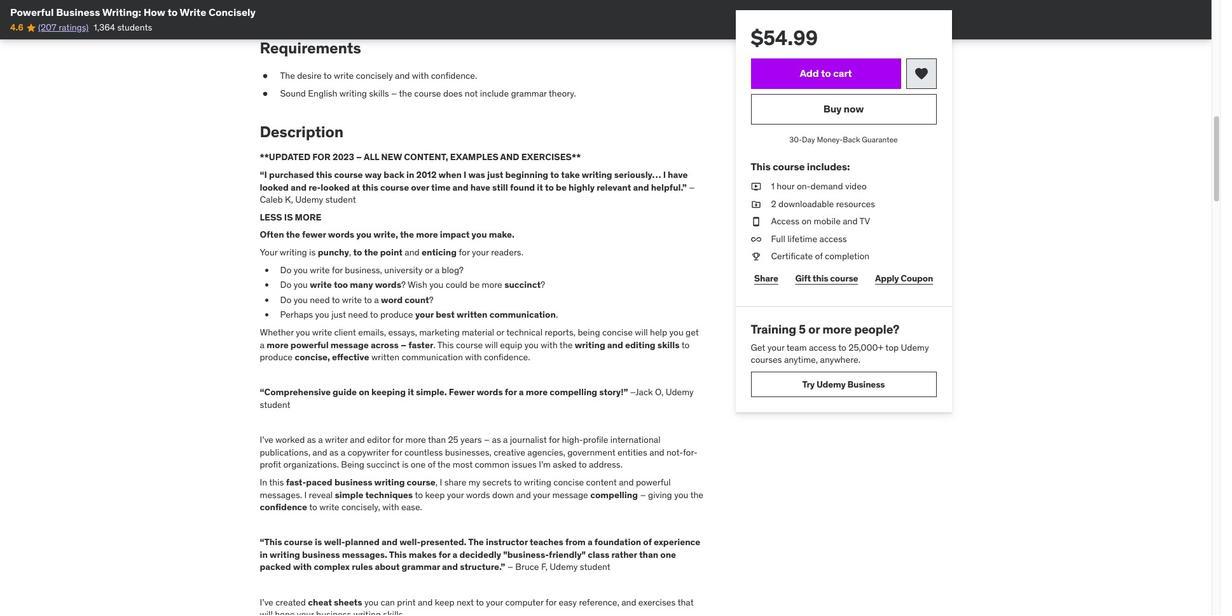 Task type: vqa. For each thing, say whether or not it's contained in the screenshot.
New button
no



Task type: locate. For each thing, give the bounding box(es) containing it.
0 vertical spatial the
[[280, 70, 295, 82]]

0 horizontal spatial ,
[[349, 247, 351, 258]]

xsmall image left 1
[[751, 181, 761, 193]]

this inside gift this course link
[[813, 273, 828, 284]]

0 vertical spatial than
[[428, 434, 446, 446]]

bruce f, udemy student
[[515, 562, 610, 573]]

1 hour on-demand video
[[771, 181, 867, 192]]

0 vertical spatial is
[[309, 247, 316, 258]]

techniques
[[365, 489, 413, 501]]

than left 25
[[428, 434, 446, 446]]

skills down help
[[657, 339, 680, 351]]

0 vertical spatial be
[[556, 182, 567, 193]]

writing inside less is more often the fewer words you write, the more impact you make. your writing is punchy , to the point and enticing for your readers. do you write for business, university or a blog? do you write too many words ? wish you could be more succinct ? do you need to write to a word count ? perhaps you just need to produce your best written communication .
[[280, 247, 307, 258]]

message
[[331, 339, 369, 351], [552, 489, 588, 501]]

access inside training 5 or more people? get your team access to 25,000+ top udemy courses anytime, anywhere.
[[809, 342, 836, 353]]

to inside you can print and keep next to your computer for easy reference, and exercises that will hone your business writing skills.
[[476, 597, 484, 608]]

0 horizontal spatial this
[[389, 549, 407, 561]]

concise inside the 'whether you write client emails, essays, marketing material or technical reports, being concise will help you get a'
[[602, 327, 633, 338]]

– right helpful."
[[689, 182, 695, 193]]

a left writer
[[318, 434, 323, 446]]

whether
[[260, 327, 294, 338]]

, inside less is more often the fewer words you write, the more impact you make. your writing is punchy , to the point and enticing for your readers. do you write for business, university or a blog? do you write too many words ? wish you could be more succinct ? do you need to write to a word count ? perhaps you just need to produce your best written communication .
[[349, 247, 351, 258]]

of inside i've worked as a writer and editor for more than 25 years – as a journalist for high-profile international publications, and as a copywriter for countless businesses, creative agencies, government entities and not-for- profit organizations. being succinct is one of the most common issues i'm asked to address.
[[428, 459, 435, 471]]

with up sound english writing skills – the course does not include grammar theory.
[[412, 70, 429, 82]]

concise
[[602, 327, 633, 338], [553, 477, 584, 488]]

class
[[588, 549, 609, 561]]

it inside "i purchased this course way back in 2012 when i was just beginning to take writing seriously… i have looked and re-looked at this course over time and have still found it to be highly relevant and helpful."
[[537, 182, 543, 193]]

and left exercises
[[621, 597, 636, 608]]

1 horizontal spatial confidence.
[[484, 352, 530, 363]]

1 horizontal spatial business
[[847, 379, 885, 390]]

take
[[561, 169, 580, 181]]

writing down "being"
[[575, 339, 605, 351]]

0 horizontal spatial than
[[428, 434, 446, 446]]

access on mobile and tv
[[771, 216, 870, 227]]

1 horizontal spatial it
[[537, 182, 543, 193]]

just up client
[[331, 309, 346, 321]]

decidedly
[[459, 549, 501, 561]]

1 horizontal spatial well-
[[399, 537, 421, 548]]

for inside "this course is well-planned and well-presented. the instructor teaches from a foundation of experience in writing business messages. this makes for a decidedly "business-friendly" class rather than one packed with complex rules about grammar and structure."
[[439, 549, 451, 561]]

about
[[375, 562, 400, 573]]

, left share
[[436, 477, 438, 488]]

student inside –jack o, udemy student
[[260, 399, 290, 411]]

1 horizontal spatial one
[[660, 549, 676, 561]]

just inside "i purchased this course way back in 2012 when i was just beginning to take writing seriously… i have looked and re-looked at this course over time and have still found it to be highly relevant and helpful."
[[487, 169, 503, 181]]

1 do from the top
[[280, 264, 291, 276]]

be down take
[[556, 182, 567, 193]]

– inside i've worked as a writer and editor for more than 25 years – as a journalist for high-profile international publications, and as a copywriter for countless businesses, creative agencies, government entities and not-for- profit organizations. being succinct is one of the most common issues i'm asked to address.
[[484, 434, 490, 446]]

xsmall image left 'access'
[[751, 216, 761, 228]]

keeping
[[371, 387, 406, 398]]

day
[[802, 135, 815, 144]]

1 vertical spatial have
[[470, 182, 490, 193]]

it left simple.
[[408, 387, 414, 398]]

people?
[[854, 322, 899, 337]]

and inside the simple techniques to keep your words down and your message compelling – giving you the confidence to write concisely, with ease.
[[516, 489, 531, 501]]

student down "comprehensive
[[260, 399, 290, 411]]

1 horizontal spatial just
[[487, 169, 503, 181]]

xsmall image for this course includes:
[[751, 181, 761, 193]]

0 vertical spatial written
[[457, 309, 487, 321]]

xsmall image left sound on the left top
[[260, 88, 270, 100]]

university
[[384, 264, 423, 276]]

? left wish
[[401, 279, 406, 291]]

more up anywhere.
[[822, 322, 852, 337]]

1 vertical spatial of
[[428, 459, 435, 471]]

writing down 'concisely'
[[340, 88, 367, 99]]

"this course is well-planned and well-presented. the instructor teaches from a foundation of experience in writing business messages. this makes for a decidedly "business-friendly" class rather than one packed with complex rules about grammar and structure."
[[260, 537, 700, 573]]

compelling down content
[[590, 489, 638, 501]]

0 horizontal spatial well-
[[324, 537, 345, 548]]

business up ratings) at the top left of page
[[56, 6, 100, 18]]

1 vertical spatial communication
[[402, 352, 463, 363]]

add to cart
[[800, 67, 852, 80]]

1 horizontal spatial need
[[348, 309, 368, 321]]

1 horizontal spatial have
[[668, 169, 688, 181]]

of down the full lifetime access
[[815, 251, 823, 262]]

of right "foundation"
[[643, 537, 652, 548]]

succinct inside less is more often the fewer words you write, the more impact you make. your writing is punchy , to the point and enticing for your readers. do you write for business, university or a blog? do you write too many words ? wish you could be more succinct ? do you need to write to a word count ? perhaps you just need to produce your best written communication .
[[504, 279, 541, 291]]

0 horizontal spatial powerful
[[291, 339, 329, 351]]

one inside i've worked as a writer and editor for more than 25 years – as a journalist for high-profile international publications, and as a copywriter for countless businesses, creative agencies, government entities and not-for- profit organizations. being succinct is one of the most common issues i'm asked to address.
[[411, 459, 426, 471]]

0 vertical spatial .
[[556, 309, 558, 321]]

1 horizontal spatial concise
[[602, 327, 633, 338]]

i've left created
[[260, 597, 273, 608]]

1 vertical spatial business
[[302, 549, 340, 561]]

communication
[[489, 309, 556, 321], [402, 352, 463, 363]]

have up helpful."
[[668, 169, 688, 181]]

1 horizontal spatial message
[[552, 489, 588, 501]]

skills
[[369, 88, 389, 99], [657, 339, 680, 351]]

presented.
[[421, 537, 467, 548]]

2 vertical spatial this
[[389, 549, 407, 561]]

0 horizontal spatial need
[[310, 294, 330, 306]]

0 horizontal spatial be
[[470, 279, 480, 291]]

and down purchased
[[291, 182, 307, 193]]

writing up highly in the left of the page
[[582, 169, 612, 181]]

i've inside i've worked as a writer and editor for more than 25 years – as a journalist for high-profile international publications, and as a copywriter for countless businesses, creative agencies, government entities and not-for- profit organizations. being succinct is one of the most common issues i'm asked to address.
[[260, 434, 273, 446]]

as down writer
[[329, 447, 339, 458]]

examples
[[450, 152, 498, 163]]

2 vertical spatial of
[[643, 537, 652, 548]]

more up countless
[[405, 434, 426, 446]]

with inside "this course is well-planned and well-presented. the instructor teaches from a foundation of experience in writing business messages. this makes for a decidedly "business-friendly" class rather than one packed with complex rules about grammar and structure."
[[293, 562, 312, 573]]

grammar inside "this course is well-planned and well-presented. the instructor teaches from a foundation of experience in writing business messages. this makes for a decidedly "business-friendly" class rather than one packed with complex rules about grammar and structure."
[[402, 562, 440, 573]]

0 horizontal spatial produce
[[260, 352, 293, 363]]

course down back
[[380, 182, 409, 193]]

words inside the simple techniques to keep your words down and your message compelling – giving you the confidence to write concisely, with ease.
[[466, 489, 490, 501]]

produce inside to produce
[[260, 352, 293, 363]]

business
[[334, 477, 372, 488], [302, 549, 340, 561], [316, 609, 351, 616]]

write inside the simple techniques to keep your words down and your message compelling – giving you the confidence to write concisely, with ease.
[[319, 502, 339, 513]]

1 vertical spatial is
[[402, 459, 408, 471]]

1 vertical spatial xsmall image
[[751, 181, 761, 193]]

written inside less is more often the fewer words you write, the more impact you make. your writing is punchy , to the point and enticing for your readers. do you write for business, university or a blog? do you write too many words ? wish you could be more succinct ? do you need to write to a word count ? perhaps you just need to produce your best written communication .
[[457, 309, 487, 321]]

1 horizontal spatial in
[[406, 169, 414, 181]]

– caleb k, udemy student
[[260, 182, 695, 206]]

0 vertical spatial business
[[56, 6, 100, 18]]

looked up caleb
[[260, 182, 289, 193]]

0 vertical spatial just
[[487, 169, 503, 181]]

a inside the 'whether you write client emails, essays, marketing material or technical reports, being concise will help you get a'
[[260, 339, 264, 351]]

the
[[280, 70, 295, 82], [468, 537, 484, 548]]

get
[[686, 327, 699, 338]]

more inside training 5 or more people? get your team access to 25,000+ top udemy courses anytime, anywhere.
[[822, 322, 852, 337]]

2 i've from the top
[[260, 597, 273, 608]]

xsmall image for requirements
[[260, 70, 270, 83]]

is up complex
[[315, 537, 322, 548]]

essays,
[[388, 327, 417, 338]]

1 horizontal spatial ,
[[436, 477, 438, 488]]

0 horizontal spatial on
[[359, 387, 369, 398]]

on-
[[797, 181, 811, 192]]

is down countless
[[402, 459, 408, 471]]

a right the from
[[588, 537, 593, 548]]

and up university
[[405, 247, 420, 258]]

compelling inside the simple techniques to keep your words down and your message compelling – giving you the confidence to write concisely, with ease.
[[590, 489, 638, 501]]

tv
[[859, 216, 870, 227]]

a down the whether
[[260, 339, 264, 351]]

0 horizontal spatial it
[[408, 387, 414, 398]]

0 vertical spatial it
[[537, 182, 543, 193]]

write
[[334, 70, 354, 82], [310, 264, 330, 276], [310, 279, 332, 291], [342, 294, 362, 306], [312, 327, 332, 338], [319, 502, 339, 513]]

compelling
[[550, 387, 597, 398], [590, 489, 638, 501]]

with
[[412, 70, 429, 82], [541, 339, 558, 351], [465, 352, 482, 363], [382, 502, 399, 513], [293, 562, 312, 573]]

lifetime
[[787, 233, 817, 245]]

hone
[[275, 609, 295, 616]]

entities
[[618, 447, 647, 458]]

. down marketing
[[433, 339, 435, 351]]

? up marketing
[[429, 294, 433, 306]]

0 horizontal spatial confidence.
[[431, 70, 477, 82]]

0 vertical spatial in
[[406, 169, 414, 181]]

0 horizontal spatial one
[[411, 459, 426, 471]]

concise inside , i share my secrets to writing concise content and powerful messages. i reveal
[[553, 477, 584, 488]]

more up enticing
[[416, 229, 438, 241]]

more up journalist
[[526, 387, 548, 398]]

the up 'business,'
[[364, 247, 378, 258]]

training
[[751, 322, 796, 337]]

?
[[401, 279, 406, 291], [541, 279, 545, 291], [429, 294, 433, 306]]

1 vertical spatial powerful
[[636, 477, 671, 488]]

to down get
[[682, 339, 690, 351]]

business inside try udemy business link
[[847, 379, 885, 390]]

1 horizontal spatial student
[[325, 194, 356, 206]]

xsmall image for full
[[751, 233, 761, 246]]

paced
[[306, 477, 332, 488]]

course right "this
[[284, 537, 313, 548]]

xsmall image
[[260, 70, 270, 83], [751, 181, 761, 193], [751, 216, 761, 228]]

1 i've from the top
[[260, 434, 273, 446]]

1 vertical spatial confidence.
[[484, 352, 530, 363]]

0 horizontal spatial just
[[331, 309, 346, 321]]

is inside less is more often the fewer words you write, the more impact you make. your writing is punchy , to the point and enticing for your readers. do you write for business, university or a blog? do you write too many words ? wish you could be more succinct ? do you need to write to a word count ? perhaps you just need to produce your best written communication .
[[309, 247, 316, 258]]

xsmall image for sound
[[260, 88, 270, 100]]

1 vertical spatial succinct
[[366, 459, 400, 471]]

0 horizontal spatial grammar
[[402, 562, 440, 573]]

1 vertical spatial just
[[331, 309, 346, 321]]

requirements
[[260, 38, 361, 58]]

write left client
[[312, 327, 332, 338]]

be
[[556, 182, 567, 193], [470, 279, 480, 291]]

than inside "this course is well-planned and well-presented. the instructor teaches from a foundation of experience in writing business messages. this makes for a decidedly "business-friendly" class rather than one packed with complex rules about grammar and structure."
[[639, 549, 658, 561]]

as up "creative"
[[492, 434, 501, 446]]

words
[[328, 229, 354, 241], [375, 279, 401, 291], [477, 387, 503, 398], [466, 489, 490, 501]]

looked left 'at'
[[321, 182, 350, 193]]

business for messages.
[[302, 549, 340, 561]]

the inside "this course is well-planned and well-presented. the instructor teaches from a foundation of experience in writing business messages. this makes for a decidedly "business-friendly" class rather than one packed with complex rules about grammar and structure."
[[468, 537, 484, 548]]

on down downloadable
[[802, 216, 812, 227]]

? up reports,
[[541, 279, 545, 291]]

xsmall image for certificate
[[751, 251, 761, 263]]

to left cart
[[821, 67, 831, 80]]

instructor
[[486, 537, 528, 548]]

5
[[799, 322, 806, 337]]

– right years
[[484, 434, 490, 446]]

25
[[448, 434, 458, 446]]

0 horizontal spatial messages.
[[260, 489, 302, 501]]

students
[[117, 22, 152, 33]]

write inside the 'whether you write client emails, essays, marketing material or technical reports, being concise will help you get a'
[[312, 327, 332, 338]]

to inside to produce
[[682, 339, 690, 351]]

writing inside you can print and keep next to your computer for easy reference, and exercises that will hone your business writing skills.
[[353, 609, 381, 616]]

keep inside the simple techniques to keep your words down and your message compelling – giving you the confidence to write concisely, with ease.
[[425, 489, 445, 501]]

need up 'perhaps'
[[310, 294, 330, 306]]

the inside the simple techniques to keep your words down and your message compelling – giving you the confidence to write concisely, with ease.
[[690, 489, 703, 501]]

udemy inside training 5 or more people? get your team access to 25,000+ top udemy courses anytime, anywhere.
[[901, 342, 929, 353]]

write,
[[374, 229, 398, 241]]

1 vertical spatial ,
[[436, 477, 438, 488]]

rather
[[611, 549, 637, 561]]

2 horizontal spatial of
[[815, 251, 823, 262]]

i've created cheat sheets
[[260, 597, 362, 608]]

writing right 'your'
[[280, 247, 307, 258]]

most
[[453, 459, 473, 471]]

and left not-
[[649, 447, 664, 458]]

and inside less is more often the fewer words you write, the more impact you make. your writing is punchy , to the point and enticing for your readers. do you write for business, university or a blog? do you write too many words ? wish you could be more succinct ? do you need to write to a word count ? perhaps you just need to produce your best written communication .
[[405, 247, 420, 258]]

to up english
[[324, 70, 332, 82]]

i left reveal
[[304, 489, 307, 501]]

group
[[260, 0, 704, 18]]

i
[[464, 169, 466, 181], [663, 169, 666, 181], [440, 477, 442, 488], [304, 489, 307, 501]]

than inside i've worked as a writer and editor for more than 25 years – as a journalist for high-profile international publications, and as a copywriter for countless businesses, creative agencies, government entities and not-for- profit organizations. being succinct is one of the most common issues i'm asked to address.
[[428, 434, 446, 446]]

**updated for 2023 – all new content, examples and exercises**
[[260, 152, 581, 163]]

businesses,
[[445, 447, 491, 458]]

the desire to write concisely and with confidence.
[[280, 70, 477, 82]]

succinct down copywriter
[[366, 459, 400, 471]]

down
[[492, 489, 514, 501]]

. inside less is more often the fewer words you write, the more impact you make. your writing is punchy , to the point and enticing for your readers. do you write for business, university or a blog? do you write too many words ? wish you could be more succinct ? do you need to write to a word count ? perhaps you just need to produce your best written communication .
[[556, 309, 558, 321]]

demand
[[811, 181, 843, 192]]

with inside the simple techniques to keep your words down and your message compelling – giving you the confidence to write concisely, with ease.
[[382, 502, 399, 513]]

1 horizontal spatial succinct
[[504, 279, 541, 291]]

1 vertical spatial produce
[[260, 352, 293, 363]]

video
[[845, 181, 867, 192]]

1 horizontal spatial be
[[556, 182, 567, 193]]

student inside '– caleb k, udemy student'
[[325, 194, 356, 206]]

messages. up rules
[[342, 549, 387, 561]]

2 horizontal spatial or
[[808, 322, 820, 337]]

make.
[[489, 229, 514, 241]]

concise up "editing" at the bottom
[[602, 327, 633, 338]]

1 vertical spatial messages.
[[342, 549, 387, 561]]

well- up makes
[[399, 537, 421, 548]]

1 vertical spatial written
[[371, 352, 399, 363]]

of down countless
[[428, 459, 435, 471]]

xsmall image left full
[[751, 233, 761, 246]]

0 horizontal spatial the
[[280, 70, 295, 82]]

business inside you can print and keep next to your computer for easy reference, and exercises that will hone your business writing skills.
[[316, 609, 351, 616]]

communication up 'technical'
[[489, 309, 556, 321]]

2 vertical spatial business
[[316, 609, 351, 616]]

0 vertical spatial message
[[331, 339, 369, 351]]

course inside "this course is well-planned and well-presented. the instructor teaches from a foundation of experience in writing business messages. this makes for a decidedly "business-friendly" class rather than one packed with complex rules about grammar and structure."
[[284, 537, 313, 548]]

i left was in the top left of the page
[[464, 169, 466, 181]]

ease.
[[401, 502, 422, 513]]

this right gift
[[813, 273, 828, 284]]

with down techniques
[[382, 502, 399, 513]]

keep
[[425, 489, 445, 501], [435, 597, 454, 608]]

writer
[[325, 434, 348, 446]]

to up anywhere.
[[838, 342, 846, 353]]

i've
[[260, 434, 273, 446], [260, 597, 273, 608]]

1 vertical spatial student
[[260, 399, 290, 411]]

on right guide
[[359, 387, 369, 398]]

share
[[754, 273, 778, 284]]

0 horizontal spatial or
[[425, 264, 433, 276]]

0 vertical spatial need
[[310, 294, 330, 306]]

0 vertical spatial produce
[[380, 309, 413, 321]]

more inside i've worked as a writer and editor for more than 25 years – as a journalist for high-profile international publications, and as a copywriter for countless businesses, creative agencies, government entities and not-for- profit organizations. being succinct is one of the most common issues i'm asked to address.
[[405, 434, 426, 446]]

you inside the simple techniques to keep your words down and your message compelling – giving you the confidence to write concisely, with ease.
[[674, 489, 688, 501]]

"i purchased this course way back in 2012 when i was just beginning to take writing seriously… i have looked and re-looked at this course over time and have still found it to be highly relevant and helpful."
[[260, 169, 688, 193]]

0 horizontal spatial succinct
[[366, 459, 400, 471]]

1 vertical spatial access
[[809, 342, 836, 353]]

and
[[500, 152, 519, 163]]

course up hour on the top right of the page
[[773, 160, 805, 173]]

than right 'rather' at the right bottom of page
[[639, 549, 658, 561]]

messages. inside "this course is well-planned and well-presented. the instructor teaches from a foundation of experience in writing business messages. this makes for a decidedly "business-friendly" class rather than one packed with complex rules about grammar and structure."
[[342, 549, 387, 561]]

get
[[751, 342, 765, 353]]

just inside less is more often the fewer words you write, the more impact you make. your writing is punchy , to the point and enticing for your readers. do you write for business, university or a blog? do you write too many words ? wish you could be more succinct ? do you need to write to a word count ? perhaps you just need to produce your best written communication .
[[331, 309, 346, 321]]

will inside the 'whether you write client emails, essays, marketing material or technical reports, being concise will help you get a'
[[635, 327, 648, 338]]

2 horizontal spatial student
[[580, 562, 610, 573]]

1 horizontal spatial grammar
[[511, 88, 547, 99]]

one inside "this course is well-planned and well-presented. the instructor teaches from a foundation of experience in writing business messages. this makes for a decidedly "business-friendly" class rather than one packed with complex rules about grammar and structure."
[[660, 549, 676, 561]]

computer
[[505, 597, 543, 608]]

back
[[843, 135, 860, 144]]

– inside '– caleb k, udemy student'
[[689, 182, 695, 193]]

business inside "this course is well-planned and well-presented. the instructor teaches from a foundation of experience in writing business messages. this makes for a decidedly "business-friendly" class rather than one packed with complex rules about grammar and structure."
[[302, 549, 340, 561]]

1 vertical spatial need
[[348, 309, 368, 321]]

2 horizontal spatial ?
[[541, 279, 545, 291]]

impact
[[440, 229, 470, 241]]

1 well- from the left
[[324, 537, 345, 548]]

1 horizontal spatial will
[[485, 339, 498, 351]]

powerful business writing: how to write concisely
[[10, 6, 256, 18]]

than
[[428, 434, 446, 446], [639, 549, 658, 561]]

structure."
[[460, 562, 505, 573]]

back
[[384, 169, 404, 181]]

1 horizontal spatial this
[[437, 339, 454, 351]]

to produce
[[260, 339, 690, 363]]

succinct down the readers.
[[504, 279, 541, 291]]

or inside training 5 or more people? get your team access to 25,000+ top udemy courses anytime, anywhere.
[[808, 322, 820, 337]]

write
[[180, 6, 206, 18]]

udemy right the try
[[816, 379, 846, 390]]

i've for i've created cheat sheets
[[260, 597, 273, 608]]

wishlist image
[[914, 66, 929, 81]]

your
[[260, 247, 277, 258]]

i've worked as a writer and editor for more than 25 years – as a journalist for high-profile international publications, and as a copywriter for countless businesses, creative agencies, government entities and not-for- profit organizations. being succinct is one of the most common issues i'm asked to address.
[[260, 434, 697, 471]]

produce down the whether
[[260, 352, 293, 363]]

asked
[[553, 459, 577, 471]]

mobile
[[814, 216, 841, 227]]

the left most
[[437, 459, 450, 471]]

0 horizontal spatial skills
[[369, 88, 389, 99]]

or up equip
[[496, 327, 504, 338]]

to up ease.
[[415, 489, 423, 501]]

udemy right top
[[901, 342, 929, 353]]

grammar down makes
[[402, 562, 440, 573]]

0 vertical spatial on
[[802, 216, 812, 227]]

1 horizontal spatial than
[[639, 549, 658, 561]]

and inside , i share my secrets to writing concise content and powerful messages. i reveal
[[619, 477, 634, 488]]

0 vertical spatial keep
[[425, 489, 445, 501]]

0 vertical spatial one
[[411, 459, 426, 471]]

this
[[316, 169, 332, 181], [362, 182, 378, 193], [813, 273, 828, 284], [269, 477, 284, 488]]

1 vertical spatial message
[[552, 489, 588, 501]]

30-
[[789, 135, 802, 144]]

0 horizontal spatial message
[[331, 339, 369, 351]]

well-
[[324, 537, 345, 548], [399, 537, 421, 548]]

powerful up concise, at the bottom
[[291, 339, 329, 351]]

be right could
[[470, 279, 480, 291]]

0 horizontal spatial looked
[[260, 182, 289, 193]]

simple
[[335, 489, 363, 501]]

message down asked
[[552, 489, 588, 501]]

english
[[308, 88, 337, 99]]

xsmall image
[[260, 88, 270, 100], [751, 198, 761, 211], [751, 233, 761, 246], [751, 251, 761, 263]]

makes
[[409, 549, 437, 561]]

"comprehensive
[[260, 387, 331, 398]]

that
[[678, 597, 694, 608]]

0 vertical spatial xsmall image
[[260, 70, 270, 83]]

udemy inside –jack o, udemy student
[[666, 387, 694, 398]]

powerful inside , i share my secrets to writing concise content and powerful messages. i reveal
[[636, 477, 671, 488]]

full lifetime access
[[771, 233, 847, 245]]

business
[[56, 6, 100, 18], [847, 379, 885, 390]]

how
[[144, 6, 165, 18]]

2 vertical spatial is
[[315, 537, 322, 548]]

1 horizontal spatial .
[[556, 309, 558, 321]]

xsmall image left 2
[[751, 198, 761, 211]]

completion
[[825, 251, 869, 262]]

0 vertical spatial communication
[[489, 309, 556, 321]]

0 horizontal spatial in
[[260, 549, 268, 561]]

.
[[556, 309, 558, 321], [433, 339, 435, 351]]

is down fewer
[[309, 247, 316, 258]]

writing inside "this course is well-planned and well-presented. the instructor teaches from a foundation of experience in writing business messages. this makes for a decidedly "business-friendly" class rather than one packed with complex rules about grammar and structure."
[[270, 549, 300, 561]]

in up over
[[406, 169, 414, 181]]



Task type: describe. For each thing, give the bounding box(es) containing it.
write up english
[[334, 70, 354, 82]]

your down i've created cheat sheets
[[297, 609, 314, 616]]

succinct inside i've worked as a writer and editor for more than 25 years – as a journalist for high-profile international publications, and as a copywriter for countless businesses, creative agencies, government entities and not-for- profit organizations. being succinct is one of the most common issues i'm asked to address.
[[366, 459, 400, 471]]

1 vertical spatial this
[[437, 339, 454, 351]]

course down material
[[456, 339, 483, 351]]

1 vertical spatial it
[[408, 387, 414, 398]]

your inside training 5 or more people? get your team access to 25,000+ top udemy courses anytime, anywhere.
[[767, 342, 784, 353]]

organizations.
[[283, 459, 339, 471]]

more down the whether
[[267, 339, 289, 351]]

add to cart button
[[751, 59, 901, 89]]

in inside "this course is well-planned and well-presented. the instructor teaches from a foundation of experience in writing business messages. this makes for a decidedly "business-friendly" class rather than one packed with complex rules about grammar and structure."
[[260, 549, 268, 561]]

the down reports,
[[560, 339, 573, 351]]

my
[[468, 477, 480, 488]]

punchy
[[318, 247, 349, 258]]

concisely
[[356, 70, 393, 82]]

more right could
[[482, 279, 502, 291]]

write down punchy
[[310, 264, 330, 276]]

1 looked from the left
[[260, 182, 289, 193]]

words up the word
[[375, 279, 401, 291]]

team
[[786, 342, 807, 353]]

udemy down the friendly"
[[550, 562, 578, 573]]

this inside "this course is well-planned and well-presented. the instructor teaches from a foundation of experience in writing business messages. this makes for a decidedly "business-friendly" class rather than one packed with complex rules about grammar and structure."
[[389, 549, 407, 561]]

add
[[800, 67, 819, 80]]

0 vertical spatial business
[[334, 477, 372, 488]]

to down beginning
[[545, 182, 554, 193]]

2
[[771, 198, 776, 210]]

produce inside less is more often the fewer words you write, the more impact you make. your writing is punchy , to the point and enticing for your readers. do you write for business, university or a blog? do you write too many words ? wish you could be more succinct ? do you need to write to a word count ? perhaps you just need to produce your best written communication .
[[380, 309, 413, 321]]

for inside you can print and keep next to your computer for easy reference, and exercises that will hone your business writing skills.
[[546, 597, 557, 608]]

your down count
[[415, 309, 434, 321]]

a down presented.
[[453, 549, 457, 561]]

re-
[[309, 182, 321, 193]]

a left the word
[[374, 294, 379, 306]]

to inside add to cart button
[[821, 67, 831, 80]]

– left bruce
[[507, 562, 513, 573]]

rules
[[352, 562, 373, 573]]

2 horizontal spatial as
[[492, 434, 501, 446]]

0 vertical spatial skills
[[369, 88, 389, 99]]

with down reports,
[[541, 339, 558, 351]]

the down 'is'
[[286, 229, 300, 241]]

share
[[444, 477, 466, 488]]

now
[[844, 103, 864, 115]]

to left take
[[550, 169, 559, 181]]

hour
[[777, 181, 795, 192]]

0 vertical spatial powerful
[[291, 339, 329, 351]]

your down 'i'm'
[[533, 489, 550, 501]]

course left does
[[414, 88, 441, 99]]

0 vertical spatial confidence.
[[431, 70, 477, 82]]

1
[[771, 181, 775, 192]]

0 horizontal spatial communication
[[402, 352, 463, 363]]

words up punchy
[[328, 229, 354, 241]]

money-
[[817, 135, 843, 144]]

anytime,
[[784, 354, 818, 366]]

"this
[[260, 537, 282, 548]]

for down equip
[[505, 387, 517, 398]]

i left share
[[440, 477, 442, 488]]

your down share
[[447, 489, 464, 501]]

description
[[260, 122, 343, 142]]

to down too
[[332, 294, 340, 306]]

write left too
[[310, 279, 332, 291]]

i've for i've worked as a writer and editor for more than 25 years – as a journalist for high-profile international publications, and as a copywriter for countless businesses, creative agencies, government entities and not-for- profit organizations. being succinct is one of the most common issues i'm asked to address.
[[260, 434, 273, 446]]

ratings)
[[59, 22, 89, 33]]

you can print and keep next to your computer for easy reference, and exercises that will hone your business writing skills.
[[260, 597, 694, 616]]

for up agencies,
[[549, 434, 560, 446]]

for left countless
[[391, 447, 402, 458]]

your left the readers.
[[472, 247, 489, 258]]

1 horizontal spatial ?
[[429, 294, 433, 306]]

a up "creative"
[[503, 434, 508, 446]]

international
[[610, 434, 660, 446]]

0 vertical spatial this
[[751, 160, 770, 173]]

course down completion on the right of the page
[[830, 273, 858, 284]]

for right editor
[[392, 434, 403, 446]]

0 horizontal spatial business
[[56, 6, 100, 18]]

was
[[468, 169, 485, 181]]

the down 'the desire to write concisely and with confidence.'
[[399, 88, 412, 99]]

3 do from the top
[[280, 294, 291, 306]]

to right how
[[168, 6, 178, 18]]

faster
[[408, 339, 433, 351]]

xsmall image for 2
[[751, 198, 761, 211]]

messages. inside , i share my secrets to writing concise content and powerful messages. i reveal
[[260, 489, 302, 501]]

your right next
[[486, 597, 503, 608]]

the inside i've worked as a writer and editor for more than 25 years – as a journalist for high-profile international publications, and as a copywriter for countless businesses, creative agencies, government entities and not-for- profit organizations. being succinct is one of the most common issues i'm asked to address.
[[437, 459, 450, 471]]

0 vertical spatial compelling
[[550, 387, 597, 398]]

and right print
[[418, 597, 433, 608]]

writing inside , i share my secrets to writing concise content and powerful messages. i reveal
[[524, 477, 551, 488]]

a down writer
[[341, 447, 345, 458]]

this down the way
[[362, 182, 378, 193]]

1,364
[[94, 22, 115, 33]]

and right 'concisely'
[[395, 70, 410, 82]]

student for –jack o, udemy student
[[260, 399, 290, 411]]

still
[[492, 182, 508, 193]]

could
[[446, 279, 467, 291]]

desire
[[297, 70, 322, 82]]

gift this course
[[795, 273, 858, 284]]

often
[[260, 229, 284, 241]]

top
[[885, 342, 899, 353]]

time
[[431, 182, 450, 193]]

business for writing
[[316, 609, 351, 616]]

and up about
[[382, 537, 397, 548]]

0 horizontal spatial .
[[433, 339, 435, 351]]

common
[[475, 459, 509, 471]]

highly
[[569, 182, 595, 193]]

– left all
[[356, 152, 362, 163]]

a up journalist
[[519, 387, 524, 398]]

or inside less is more often the fewer words you write, the more impact you make. your writing is punchy , to the point and enticing for your readers. do you write for business, university or a blog? do you write too many words ? wish you could be more succinct ? do you need to write to a word count ? perhaps you just need to produce your best written communication .
[[425, 264, 433, 276]]

buy now button
[[751, 94, 936, 125]]

be inside less is more often the fewer words you write, the more impact you make. your writing is punchy , to the point and enticing for your readers. do you write for business, university or a blog? do you write too many words ? wish you could be more succinct ? do you need to write to a word count ? perhaps you just need to produce your best written communication .
[[470, 279, 480, 291]]

2 well- from the left
[[399, 537, 421, 548]]

training 5 or more people? get your team access to 25,000+ top udemy courses anytime, anywhere.
[[751, 322, 929, 366]]

editor
[[367, 434, 390, 446]]

– down 'the desire to write concisely and with confidence.'
[[391, 88, 397, 99]]

story!"
[[599, 387, 628, 398]]

0 vertical spatial access
[[819, 233, 847, 245]]

and left "editing" at the bottom
[[607, 339, 623, 351]]

a left blog?
[[435, 264, 440, 276]]

"comprehensive guide on keeping it simple. fewer words for a more compelling story!"
[[260, 387, 628, 398]]

wish
[[408, 279, 427, 291]]

words right fewer
[[477, 387, 503, 398]]

reveal
[[309, 489, 333, 501]]

or inside the 'whether you write client emails, essays, marketing material or technical reports, being concise will help you get a'
[[496, 327, 504, 338]]

courses
[[751, 354, 782, 366]]

keep inside you can print and keep next to your computer for easy reference, and exercises that will hone your business writing skills.
[[435, 597, 454, 608]]

0 horizontal spatial as
[[307, 434, 316, 446]]

way
[[365, 169, 382, 181]]

course up 'at'
[[334, 169, 363, 181]]

will inside you can print and keep next to your computer for easy reference, and exercises that will hone your business writing skills.
[[260, 609, 273, 616]]

for down the impact
[[459, 247, 470, 258]]

to down many
[[364, 294, 372, 306]]

– down essays,
[[401, 339, 406, 351]]

is inside i've worked as a writer and editor for more than 25 years – as a journalist for high-profile international publications, and as a copywriter for countless businesses, creative agencies, government entities and not-for- profit organizations. being succinct is one of the most common issues i'm asked to address.
[[402, 459, 408, 471]]

content,
[[404, 152, 448, 163]]

of inside "this course is well-planned and well-presented. the instructor teaches from a foundation of experience in writing business messages. this makes for a decidedly "business-friendly" class rather than one packed with complex rules about grammar and structure."
[[643, 537, 652, 548]]

is inside "this course is well-planned and well-presented. the instructor teaches from a foundation of experience in writing business messages. this makes for a decidedly "business-friendly" class rather than one packed with complex rules about grammar and structure."
[[315, 537, 322, 548]]

new
[[381, 152, 402, 163]]

planned
[[345, 537, 380, 548]]

being
[[341, 459, 364, 471]]

and down presented.
[[442, 562, 458, 573]]

k,
[[285, 194, 293, 206]]

to up the emails,
[[370, 309, 378, 321]]

communication inside less is more often the fewer words you write, the more impact you make. your writing is punchy , to the point and enticing for your readers. do you write for business, university or a blog? do you write too many words ? wish you could be more succinct ? do you need to write to a word count ? perhaps you just need to produce your best written communication .
[[489, 309, 556, 321]]

write down many
[[342, 294, 362, 306]]

the right write, on the left top of page
[[400, 229, 414, 241]]

exercises**
[[521, 152, 581, 163]]

student for bruce f, udemy student
[[580, 562, 610, 573]]

–jack
[[630, 387, 653, 398]]

apply coupon button
[[872, 266, 936, 291]]

to inside training 5 or more people? get your team access to 25,000+ top udemy courses anytime, anywhere.
[[838, 342, 846, 353]]

– inside the simple techniques to keep your words down and your message compelling – giving you the confidence to write concisely, with ease.
[[640, 489, 646, 501]]

0 vertical spatial of
[[815, 251, 823, 262]]

and down 'seriously…'
[[633, 182, 649, 193]]

client
[[334, 327, 356, 338]]

be inside "i purchased this course way back in 2012 when i was just beginning to take writing seriously… i have looked and re-looked at this course over time and have still found it to be highly relevant and helpful."
[[556, 182, 567, 193]]

print
[[397, 597, 416, 608]]

2 vertical spatial xsmall image
[[751, 216, 761, 228]]

2 downloadable resources
[[771, 198, 875, 210]]

0 vertical spatial grammar
[[511, 88, 547, 99]]

concise,
[[295, 352, 330, 363]]

to inside , i share my secrets to writing concise content and powerful messages. i reveal
[[514, 477, 522, 488]]

concisely,
[[341, 502, 380, 513]]

profile
[[583, 434, 608, 446]]

and up organizations.
[[312, 447, 327, 458]]

writing inside "i purchased this course way back in 2012 when i was just beginning to take writing seriously… i have looked and re-looked at this course over time and have still found it to be highly relevant and helpful."
[[582, 169, 612, 181]]

1 vertical spatial skills
[[657, 339, 680, 351]]

2023
[[333, 152, 354, 163]]

helpful."
[[651, 182, 687, 193]]

this right the in
[[269, 477, 284, 488]]

try
[[802, 379, 815, 390]]

exercises
[[638, 597, 676, 608]]

cheat
[[308, 597, 332, 608]]

gift
[[795, 273, 811, 284]]

powerful
[[10, 6, 54, 18]]

for
[[312, 152, 331, 163]]

and down when
[[452, 182, 468, 193]]

skills.
[[383, 609, 405, 616]]

and left tv
[[843, 216, 858, 227]]

friendly"
[[549, 549, 586, 561]]

with down more powerful message across – faster . this course will equip you with the writing and editing skills
[[465, 352, 482, 363]]

0 horizontal spatial have
[[470, 182, 490, 193]]

, inside , i share my secrets to writing concise content and powerful messages. i reveal
[[436, 477, 438, 488]]

count
[[405, 294, 429, 306]]

udemy inside '– caleb k, udemy student'
[[295, 194, 323, 206]]

1 horizontal spatial on
[[802, 216, 812, 227]]

1,364 students
[[94, 22, 152, 33]]

across
[[371, 339, 399, 351]]

purchased
[[269, 169, 314, 181]]

when
[[438, 169, 462, 181]]

business,
[[345, 264, 382, 276]]

many
[[350, 279, 373, 291]]

1 horizontal spatial as
[[329, 447, 339, 458]]

1 vertical spatial on
[[359, 387, 369, 398]]

in
[[260, 477, 267, 488]]

too
[[334, 279, 348, 291]]

from
[[565, 537, 586, 548]]

2 do from the top
[[280, 279, 291, 291]]

0 vertical spatial have
[[668, 169, 688, 181]]

0 horizontal spatial ?
[[401, 279, 406, 291]]

point
[[380, 247, 403, 258]]

"i
[[260, 169, 267, 181]]

and up copywriter
[[350, 434, 365, 446]]

in inside "i purchased this course way back in 2012 when i was just beginning to take writing seriously… i have looked and re-looked at this course over time and have still found it to be highly relevant and helpful."
[[406, 169, 414, 181]]

you inside you can print and keep next to your computer for easy reference, and exercises that will hone your business writing skills.
[[364, 597, 378, 608]]

message inside the simple techniques to keep your words down and your message compelling – giving you the confidence to write concisely, with ease.
[[552, 489, 588, 501]]

for up too
[[332, 264, 343, 276]]

writing up techniques
[[374, 477, 405, 488]]

found
[[510, 182, 535, 193]]

to up 'business,'
[[353, 247, 362, 258]]

i up helpful."
[[663, 169, 666, 181]]

material
[[462, 327, 494, 338]]

share button
[[751, 266, 782, 291]]

countless
[[404, 447, 443, 458]]

to inside i've worked as a writer and editor for more than 25 years – as a journalist for high-profile international publications, and as a copywriter for countless businesses, creative agencies, government entities and not-for- profit organizations. being succinct is one of the most common issues i'm asked to address.
[[579, 459, 587, 471]]

this up re- at left top
[[316, 169, 332, 181]]

course up ease.
[[407, 477, 436, 488]]

to down reveal
[[309, 502, 317, 513]]

2 looked from the left
[[321, 182, 350, 193]]

buy
[[823, 103, 842, 115]]

fast-
[[286, 477, 306, 488]]



